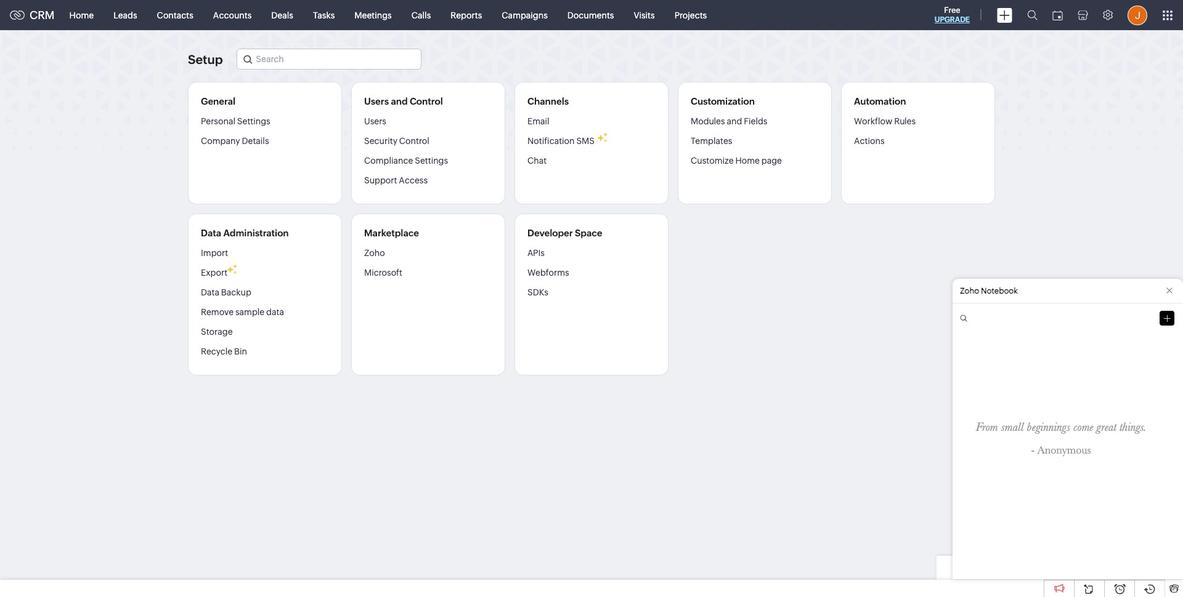 Task type: describe. For each thing, give the bounding box(es) containing it.
personal
[[201, 116, 235, 126]]

notification sms
[[527, 136, 595, 146]]

zoho for zoho
[[364, 248, 385, 258]]

contacts
[[157, 10, 193, 20]]

create menu element
[[990, 0, 1020, 30]]

support access link
[[364, 171, 428, 190]]

users and control
[[364, 96, 443, 107]]

users link
[[364, 116, 386, 131]]

calls
[[411, 10, 431, 20]]

calls link
[[402, 0, 441, 30]]

access
[[399, 176, 428, 185]]

tasks
[[313, 10, 335, 20]]

accounts link
[[203, 0, 261, 30]]

and for users
[[391, 96, 408, 107]]

campaigns link
[[492, 0, 558, 30]]

developer space
[[527, 228, 602, 238]]

zoho link
[[364, 248, 385, 263]]

personal settings link
[[201, 116, 270, 131]]

chat
[[527, 156, 547, 166]]

documents link
[[558, 0, 624, 30]]

security control
[[364, 136, 429, 146]]

accounts
[[213, 10, 252, 20]]

microsoft
[[364, 268, 402, 278]]

leads
[[113, 10, 137, 20]]

security control link
[[364, 131, 429, 151]]

setup
[[188, 52, 223, 66]]

storage link
[[201, 322, 233, 342]]

free
[[944, 6, 960, 15]]

control inside "link"
[[399, 136, 429, 146]]

storage
[[201, 327, 233, 337]]

data for data backup
[[201, 288, 219, 298]]

customization
[[691, 96, 755, 107]]

customize home page
[[691, 156, 782, 166]]

upgrade
[[935, 15, 970, 24]]

customize home page link
[[691, 151, 782, 171]]

templates
[[691, 136, 732, 146]]

settings for compliance settings
[[415, 156, 448, 166]]

email link
[[527, 116, 549, 131]]

zoho for zoho notebook
[[960, 287, 979, 296]]

sms
[[576, 136, 595, 146]]

administration
[[223, 228, 289, 238]]

actions link
[[854, 131, 885, 151]]

modules and fields
[[691, 116, 767, 126]]

automation
[[854, 96, 906, 107]]

sample
[[235, 307, 264, 317]]

recycle
[[201, 347, 232, 357]]

personal settings
[[201, 116, 270, 126]]

search image
[[1027, 10, 1038, 20]]

email
[[527, 116, 549, 126]]

compliance settings
[[364, 156, 448, 166]]

remove sample data link
[[201, 303, 284, 322]]

recycle bin link
[[201, 342, 247, 362]]

channels
[[527, 96, 569, 107]]

actions
[[854, 136, 885, 146]]

0 vertical spatial control
[[410, 96, 443, 107]]

data backup
[[201, 288, 251, 298]]

compliance settings link
[[364, 151, 448, 171]]

notification sms link
[[527, 131, 595, 151]]

support access
[[364, 176, 428, 185]]

modules and fields link
[[691, 116, 767, 131]]

data for data administration
[[201, 228, 221, 238]]

data
[[266, 307, 284, 317]]

compliance
[[364, 156, 413, 166]]

projects link
[[665, 0, 717, 30]]

export
[[201, 268, 227, 278]]

import
[[201, 248, 228, 258]]

chat link
[[527, 151, 547, 171]]

microsoft link
[[364, 263, 402, 283]]

search element
[[1020, 0, 1045, 30]]



Task type: locate. For each thing, give the bounding box(es) containing it.
rules
[[894, 116, 916, 126]]

0 horizontal spatial settings
[[237, 116, 270, 126]]

crm
[[30, 9, 55, 22]]

bin
[[234, 347, 247, 357]]

meetings link
[[345, 0, 402, 30]]

1 vertical spatial control
[[399, 136, 429, 146]]

users
[[364, 96, 389, 107], [364, 116, 386, 126]]

users up security
[[364, 116, 386, 126]]

profile element
[[1120, 0, 1155, 30]]

0 vertical spatial and
[[391, 96, 408, 107]]

apis link
[[527, 248, 545, 263]]

settings
[[237, 116, 270, 126], [415, 156, 448, 166]]

1 vertical spatial and
[[727, 116, 742, 126]]

contacts link
[[147, 0, 203, 30]]

leads link
[[104, 0, 147, 30]]

templates link
[[691, 131, 732, 151]]

1 data from the top
[[201, 228, 221, 238]]

sdks link
[[527, 283, 548, 303]]

fields
[[744, 116, 767, 126]]

projects
[[674, 10, 707, 20]]

campaigns
[[502, 10, 548, 20]]

0 vertical spatial data
[[201, 228, 221, 238]]

0 horizontal spatial zoho
[[364, 248, 385, 258]]

customize
[[691, 156, 734, 166]]

users for users and control
[[364, 96, 389, 107]]

home right crm
[[69, 10, 94, 20]]

1 vertical spatial home
[[735, 156, 760, 166]]

data up import
[[201, 228, 221, 238]]

notebook
[[981, 287, 1018, 296]]

0 vertical spatial home
[[69, 10, 94, 20]]

users up users link
[[364, 96, 389, 107]]

data backup link
[[201, 283, 251, 303]]

1 vertical spatial users
[[364, 116, 386, 126]]

1 vertical spatial settings
[[415, 156, 448, 166]]

page
[[761, 156, 782, 166]]

modules
[[691, 116, 725, 126]]

settings up access
[[415, 156, 448, 166]]

reports
[[451, 10, 482, 20]]

general
[[201, 96, 235, 107]]

and left fields
[[727, 116, 742, 126]]

control
[[410, 96, 443, 107], [399, 136, 429, 146]]

zoho notebook
[[960, 287, 1018, 296]]

zoho left notebook
[[960, 287, 979, 296]]

workflow rules
[[854, 116, 916, 126]]

1 horizontal spatial home
[[735, 156, 760, 166]]

recycle bin
[[201, 347, 247, 357]]

1 horizontal spatial settings
[[415, 156, 448, 166]]

deals link
[[261, 0, 303, 30]]

and
[[391, 96, 408, 107], [727, 116, 742, 126]]

0 horizontal spatial and
[[391, 96, 408, 107]]

workflow
[[854, 116, 892, 126]]

1 horizontal spatial and
[[727, 116, 742, 126]]

company
[[201, 136, 240, 146]]

2 data from the top
[[201, 288, 219, 298]]

zoho up microsoft link
[[364, 248, 385, 258]]

webforms link
[[527, 263, 569, 283]]

backup
[[221, 288, 251, 298]]

apis
[[527, 248, 545, 258]]

notification
[[527, 136, 575, 146]]

0 vertical spatial zoho
[[364, 248, 385, 258]]

company details
[[201, 136, 269, 146]]

1 vertical spatial zoho
[[960, 287, 979, 296]]

data down export
[[201, 288, 219, 298]]

visits link
[[624, 0, 665, 30]]

remove
[[201, 307, 234, 317]]

company details link
[[201, 131, 269, 151]]

users for users
[[364, 116, 386, 126]]

crm link
[[10, 9, 55, 22]]

data administration
[[201, 228, 289, 238]]

None field
[[237, 49, 422, 70]]

home left page at the top right of page
[[735, 156, 760, 166]]

visits
[[634, 10, 655, 20]]

support
[[364, 176, 397, 185]]

1 users from the top
[[364, 96, 389, 107]]

reports link
[[441, 0, 492, 30]]

control up security control "link"
[[410, 96, 443, 107]]

1 horizontal spatial zoho
[[960, 287, 979, 296]]

sdks
[[527, 288, 548, 298]]

Search text field
[[237, 49, 421, 69]]

2 users from the top
[[364, 116, 386, 126]]

calendar image
[[1052, 10, 1063, 20]]

profile image
[[1128, 5, 1147, 25]]

import link
[[201, 248, 228, 263]]

and for modules
[[727, 116, 742, 126]]

free upgrade
[[935, 6, 970, 24]]

marketplace
[[364, 228, 419, 238]]

create menu image
[[997, 8, 1012, 22]]

workflow rules link
[[854, 116, 916, 131]]

home link
[[60, 0, 104, 30]]

data
[[201, 228, 221, 238], [201, 288, 219, 298]]

0 vertical spatial settings
[[237, 116, 270, 126]]

1 vertical spatial data
[[201, 288, 219, 298]]

tasks link
[[303, 0, 345, 30]]

developer
[[527, 228, 573, 238]]

control up compliance settings link
[[399, 136, 429, 146]]

webforms
[[527, 268, 569, 278]]

documents
[[567, 10, 614, 20]]

0 horizontal spatial home
[[69, 10, 94, 20]]

deals
[[271, 10, 293, 20]]

details
[[242, 136, 269, 146]]

settings for personal settings
[[237, 116, 270, 126]]

0 vertical spatial users
[[364, 96, 389, 107]]

settings up the details in the left top of the page
[[237, 116, 270, 126]]

space
[[575, 228, 602, 238]]

zoho
[[364, 248, 385, 258], [960, 287, 979, 296]]

export link
[[201, 263, 227, 283]]

data inside data backup link
[[201, 288, 219, 298]]

and up security control "link"
[[391, 96, 408, 107]]



Task type: vqa. For each thing, say whether or not it's contained in the screenshot.
Wed
no



